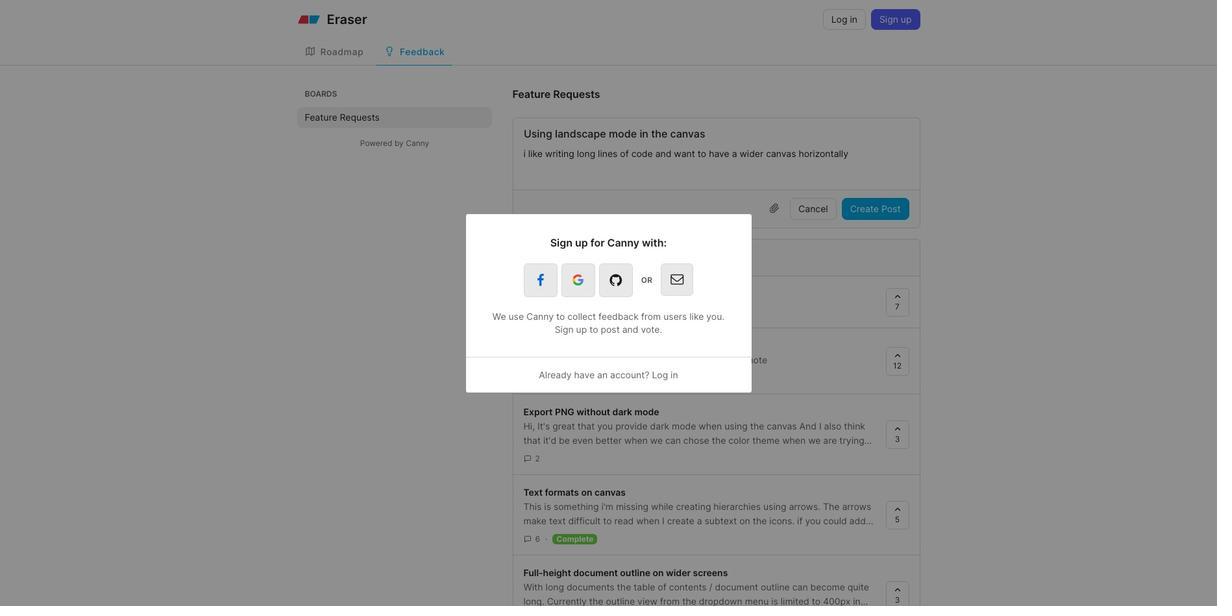 Task type: describe. For each thing, give the bounding box(es) containing it.
boards
[[305, 89, 337, 99]]

canvas for links
[[598, 288, 629, 299]]

on for links
[[585, 288, 596, 299]]

screens
[[693, 567, 728, 578]]

· for 6 ·
[[545, 534, 547, 544]]

external links on canvas
[[523, 288, 629, 299]]

and inside we use canny to collect feedback from users like you. sign up to post and vote.
[[622, 324, 638, 335]]

3 for full-height document outline on wider screens
[[895, 595, 900, 605]]

account?
[[610, 369, 649, 380]]

vote.
[[641, 324, 662, 335]]

suggested
[[523, 251, 576, 264]]

2
[[535, 454, 540, 463]]

1 vertical spatial requests
[[340, 112, 380, 123]]

0 vertical spatial feature requests
[[512, 88, 600, 101]]

eraser
[[327, 12, 367, 27]]

for
[[590, 236, 605, 249]]

have
[[574, 369, 595, 380]]

1 horizontal spatial requests
[[553, 88, 600, 101]]

on for formats
[[581, 487, 592, 498]]

1 vertical spatial in
[[671, 369, 678, 380]]

6 ·
[[535, 534, 547, 544]]

feedback
[[400, 46, 445, 57]]

posts
[[579, 251, 606, 264]]

sign for sign up for canny with:
[[550, 236, 573, 249]]

an
[[597, 369, 608, 380]]

or
[[641, 275, 652, 285]]

email image
[[671, 273, 684, 289]]

sign up button
[[871, 9, 920, 30]]

make a canvas item can click and direct to a related note
[[523, 354, 767, 365]]

1 horizontal spatial and
[[651, 354, 667, 365]]

export png without dark mode
[[523, 406, 659, 417]]

full-
[[523, 567, 543, 578]]

· for 1 ·
[[544, 307, 546, 317]]

dark
[[612, 406, 632, 417]]

text formats on canvas
[[523, 487, 626, 498]]

formats
[[545, 487, 579, 498]]

6
[[535, 534, 540, 544]]

powered by canny link
[[358, 136, 431, 151]]

log in
[[831, 14, 857, 25]]

in inside button
[[850, 14, 857, 25]]

users
[[663, 311, 687, 322]]

feedback
[[598, 311, 639, 322]]

1 horizontal spatial feature
[[512, 88, 551, 101]]

0 vertical spatial complete
[[560, 373, 597, 383]]

1 a from the left
[[549, 354, 554, 365]]

5 button
[[886, 501, 909, 529]]

suggested posts
[[523, 251, 606, 264]]

make
[[523, 354, 547, 365]]

collect
[[567, 311, 596, 322]]

eraser logo image
[[297, 8, 320, 31]]

feedback link
[[377, 39, 453, 66]]

roadmap
[[320, 46, 364, 57]]

we
[[493, 311, 506, 322]]

links
[[562, 288, 582, 299]]

up inside we use canny to collect feedback from users like you. sign up to post and vote.
[[576, 324, 587, 335]]

5
[[895, 515, 900, 524]]

1 vertical spatial complete
[[556, 534, 594, 544]]

like
[[689, 311, 704, 322]]

0 vertical spatial canny
[[607, 236, 639, 249]]

3 for export png without dark mode
[[895, 434, 900, 444]]

create post button
[[842, 198, 909, 220]]

1
[[535, 307, 539, 317]]

post
[[601, 324, 620, 335]]

with:
[[642, 236, 667, 249]]



Task type: vqa. For each thing, say whether or not it's contained in the screenshot.
Allow
no



Task type: locate. For each thing, give the bounding box(es) containing it.
0 horizontal spatial log
[[652, 369, 668, 380]]

sign
[[879, 14, 898, 25], [550, 236, 573, 249], [555, 324, 574, 335]]

0 horizontal spatial canny
[[526, 311, 554, 322]]

create post
[[850, 203, 901, 214]]

log down make a canvas item can click and direct to a related note
[[652, 369, 668, 380]]

sign up for canny with:
[[550, 236, 667, 249]]

canvas up feedback
[[598, 288, 629, 299]]

full-height document outline on wider screens link
[[523, 566, 886, 606]]

1 horizontal spatial canny
[[607, 236, 639, 249]]

3 button for export png without dark mode
[[886, 420, 909, 449]]

in progress
[[555, 307, 598, 316]]

mode
[[634, 406, 659, 417]]

2 horizontal spatial to
[[697, 354, 705, 365]]

in down direct
[[671, 369, 678, 380]]

1 3 button from the top
[[886, 420, 909, 449]]

note
[[748, 354, 767, 365]]

1 vertical spatial to
[[589, 324, 598, 335]]

12 button
[[886, 347, 909, 375]]

2 3 button from the top
[[886, 581, 909, 606]]

on right formats
[[581, 487, 592, 498]]

outline
[[620, 567, 650, 578]]

external
[[523, 288, 560, 299]]

in
[[850, 14, 857, 25], [671, 369, 678, 380]]

0 vertical spatial log
[[831, 14, 847, 25]]

from
[[641, 311, 661, 322]]

2 vertical spatial on
[[653, 567, 664, 578]]

Title text field
[[523, 126, 909, 141]]

0 horizontal spatial feature requests
[[305, 112, 380, 123]]

0 vertical spatial requests
[[553, 88, 600, 101]]

and right click
[[651, 354, 667, 365]]

2 vertical spatial ·
[[545, 534, 547, 544]]

0 horizontal spatial and
[[622, 324, 638, 335]]

1 vertical spatial 3 button
[[886, 581, 909, 606]]

1 3 from the top
[[895, 434, 900, 444]]

a left related
[[708, 354, 713, 365]]

text
[[523, 487, 543, 498]]

item
[[589, 354, 608, 365]]

3 button for full-height document outline on wider screens
[[886, 581, 909, 606]]

3
[[895, 434, 900, 444], [895, 595, 900, 605]]

google logo image
[[571, 273, 586, 288]]

0 vertical spatial ·
[[544, 307, 546, 317]]

on left wider
[[653, 567, 664, 578]]

0 vertical spatial feature
[[512, 88, 551, 101]]

1 vertical spatial sign
[[550, 236, 573, 249]]

canvas for formats
[[595, 487, 626, 498]]

2 vertical spatial canvas
[[595, 487, 626, 498]]

png
[[555, 406, 574, 417]]

canvas right formats
[[595, 487, 626, 498]]

to right direct
[[697, 354, 705, 365]]

sign up
[[879, 14, 912, 25]]

· right the 1
[[544, 307, 546, 317]]

canny right for
[[607, 236, 639, 249]]

create
[[850, 203, 879, 214]]

a
[[549, 354, 554, 365], [708, 354, 713, 365]]

and
[[622, 324, 638, 335], [651, 354, 667, 365]]

full-height document outline on wider screens
[[523, 567, 728, 578]]

up for sign up for canny with:
[[575, 236, 588, 249]]

wider
[[666, 567, 691, 578]]

sign inside we use canny to collect feedback from users like you. sign up to post and vote.
[[555, 324, 574, 335]]

sign for sign up
[[879, 14, 898, 25]]

canvas up have
[[557, 354, 587, 365]]

1 horizontal spatial feature requests
[[512, 88, 600, 101]]

2 3 from the top
[[895, 595, 900, 605]]

up down collect
[[576, 324, 587, 335]]

facebook image
[[534, 274, 547, 289]]

0 vertical spatial 3 button
[[886, 420, 909, 449]]

roadmap link
[[297, 39, 371, 66]]

1 vertical spatial ·
[[549, 373, 551, 383]]

· right 6
[[545, 534, 547, 544]]

in left sign up
[[850, 14, 857, 25]]

to
[[556, 311, 565, 322], [589, 324, 598, 335], [697, 354, 705, 365]]

canny inside we use canny to collect feedback from users like you. sign up to post and vote.
[[526, 311, 554, 322]]

10 ·
[[535, 373, 551, 383]]

log
[[831, 14, 847, 25], [652, 369, 668, 380]]

cancel
[[798, 203, 828, 214]]

click
[[629, 354, 648, 365]]

1 vertical spatial 3
[[895, 595, 900, 605]]

complete left an
[[560, 373, 597, 383]]

log in button
[[823, 9, 866, 30]]

1 vertical spatial canvas
[[557, 354, 587, 365]]

·
[[544, 307, 546, 317], [549, 373, 551, 383], [545, 534, 547, 544]]

0 horizontal spatial requests
[[340, 112, 380, 123]]

requests
[[553, 88, 600, 101], [340, 112, 380, 123]]

12
[[893, 361, 902, 371]]

already
[[539, 369, 572, 380]]

a up already
[[549, 354, 554, 365]]

7 button
[[886, 288, 909, 316]]

export
[[523, 406, 553, 417]]

· right the 10
[[549, 373, 551, 383]]

eraser link
[[297, 0, 378, 39]]

2 vertical spatial sign
[[555, 324, 574, 335]]

sign down in progress
[[555, 324, 574, 335]]

1 vertical spatial and
[[651, 354, 667, 365]]

you.
[[706, 311, 724, 322]]

and down feedback
[[622, 324, 638, 335]]

0 vertical spatial 3
[[895, 434, 900, 444]]

10
[[535, 373, 544, 383]]

height
[[543, 567, 571, 578]]

to left the 'post' on the bottom of page
[[589, 324, 598, 335]]

without
[[577, 406, 610, 417]]

complete right 6 ·
[[556, 534, 594, 544]]

sign right log in at the right top of page
[[879, 14, 898, 25]]

related
[[715, 354, 745, 365]]

direct
[[669, 354, 694, 365]]

1 horizontal spatial a
[[708, 354, 713, 365]]

canvas
[[598, 288, 629, 299], [557, 354, 587, 365], [595, 487, 626, 498]]

already have an account? log in
[[539, 369, 678, 380]]

7
[[895, 302, 900, 312]]

feature requests
[[512, 88, 600, 101], [305, 112, 380, 123]]

post
[[881, 203, 901, 214]]

0 vertical spatial and
[[622, 324, 638, 335]]

1 vertical spatial feature
[[305, 112, 337, 123]]

0 vertical spatial in
[[850, 14, 857, 25]]

1 vertical spatial up
[[575, 236, 588, 249]]

3 button
[[886, 420, 909, 449], [886, 581, 909, 606]]

feature requests link
[[297, 107, 492, 128]]

log left sign up
[[831, 14, 847, 25]]

up for sign up
[[901, 14, 912, 25]]

canny
[[607, 236, 639, 249], [526, 311, 554, 322]]

1 vertical spatial feature requests
[[305, 112, 380, 123]]

1 horizontal spatial to
[[589, 324, 598, 335]]

up inside button
[[901, 14, 912, 25]]

2 a from the left
[[708, 354, 713, 365]]

2 vertical spatial to
[[697, 354, 705, 365]]

1 horizontal spatial in
[[850, 14, 857, 25]]

we use canny to collect feedback from users like you. sign up to post and vote.
[[493, 311, 724, 335]]

1 vertical spatial canny
[[526, 311, 554, 322]]

powered by canny
[[360, 138, 429, 148]]

1 ·
[[535, 307, 546, 317]]

2 vertical spatial up
[[576, 324, 587, 335]]

github image
[[609, 273, 623, 289]]

on
[[585, 288, 596, 299], [581, 487, 592, 498], [653, 567, 664, 578]]

feature
[[512, 88, 551, 101], [305, 112, 337, 123]]

0 vertical spatial up
[[901, 14, 912, 25]]

can
[[611, 354, 626, 365]]

0 horizontal spatial to
[[556, 311, 565, 322]]

to right 1 ·
[[556, 311, 565, 322]]

· for 10 ·
[[549, 373, 551, 383]]

complete
[[560, 373, 597, 383], [556, 534, 594, 544]]

up left for
[[575, 236, 588, 249]]

1 horizontal spatial log
[[831, 14, 847, 25]]

up
[[901, 14, 912, 25], [575, 236, 588, 249], [576, 324, 587, 335]]

0 horizontal spatial feature
[[305, 112, 337, 123]]

0 horizontal spatial a
[[549, 354, 554, 365]]

canny down external
[[526, 311, 554, 322]]

0 horizontal spatial in
[[671, 369, 678, 380]]

cancel button
[[790, 198, 836, 220]]

1 vertical spatial on
[[581, 487, 592, 498]]

use
[[509, 311, 524, 322]]

document
[[573, 567, 618, 578]]

0 vertical spatial canvas
[[598, 288, 629, 299]]

sign inside button
[[879, 14, 898, 25]]

sign up the suggested posts at the left of page
[[550, 236, 573, 249]]

0 vertical spatial sign
[[879, 14, 898, 25]]

on right links
[[585, 288, 596, 299]]

log inside button
[[831, 14, 847, 25]]

1 vertical spatial log
[[652, 369, 668, 380]]

Details text field
[[523, 147, 909, 161]]

up right log in at the right top of page
[[901, 14, 912, 25]]

0 vertical spatial to
[[556, 311, 565, 322]]

0 vertical spatial on
[[585, 288, 596, 299]]



